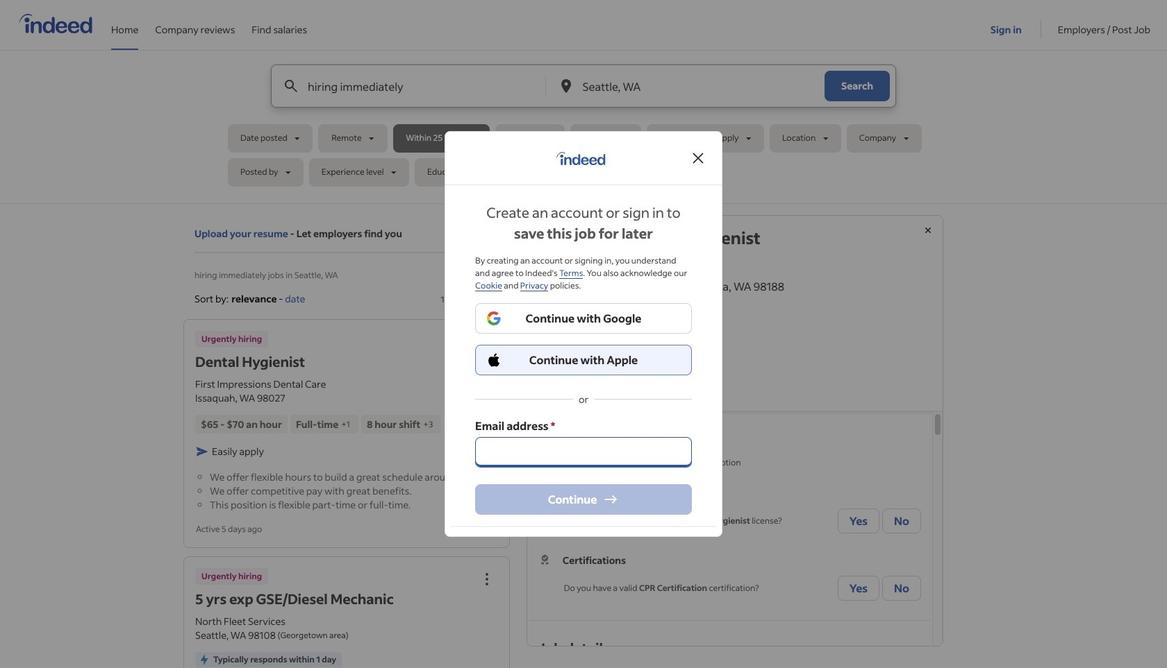 Task type: locate. For each thing, give the bounding box(es) containing it.
enhanced smiles (opens in a new tab) image
[[656, 260, 667, 271]]

None search field
[[228, 65, 939, 192]]

indeed image
[[556, 151, 612, 165], [556, 151, 605, 165]]

job actions for dental hygienist is collapsed image
[[479, 334, 495, 351]]

login window dialog
[[445, 131, 722, 538]]

close image
[[690, 150, 706, 167]]

help icon image
[[482, 291, 499, 308]]

job actions for 5 yrs exp gse/diesel mechanic is collapsed image
[[479, 571, 495, 588]]

licenses group
[[538, 486, 921, 537]]



Task type: describe. For each thing, give the bounding box(es) containing it.
save this job image
[[637, 371, 653, 388]]

certifications group
[[538, 554, 921, 604]]

close job details image
[[920, 222, 936, 239]]

official indeed logo element
[[556, 151, 612, 169]]

not interested image
[[678, 371, 695, 388]]



Task type: vqa. For each thing, say whether or not it's contained in the screenshot.
US
no



